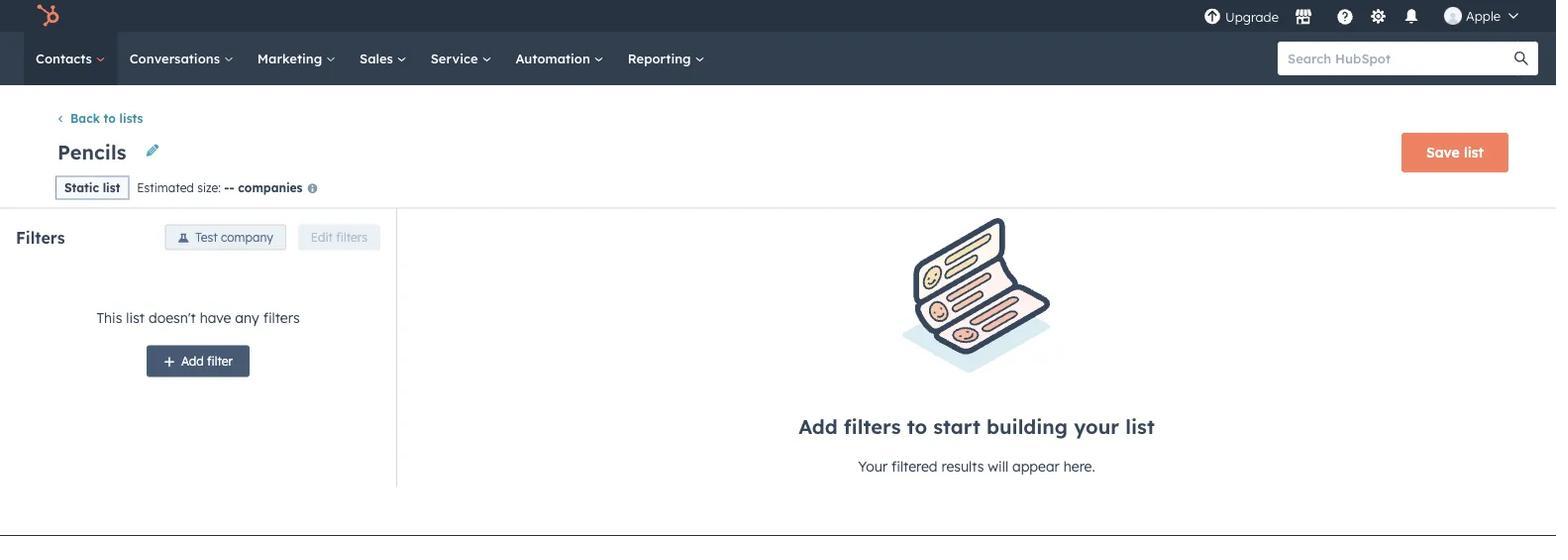 Task type: describe. For each thing, give the bounding box(es) containing it.
static list
[[64, 181, 120, 195]]

estimated size: -- companies
[[137, 180, 303, 195]]

search image
[[1515, 52, 1529, 65]]

1 horizontal spatial to
[[907, 414, 928, 438]]

marketing link
[[246, 32, 348, 85]]

companies
[[238, 180, 303, 195]]

menu containing apple
[[1202, 0, 1533, 32]]

add for add filters to start building your list
[[799, 414, 838, 438]]

save list button
[[1402, 133, 1509, 172]]

list right your
[[1126, 414, 1155, 438]]

List name field
[[55, 138, 133, 165]]

list for static
[[103, 181, 120, 195]]

add filters to start building your list
[[799, 414, 1155, 438]]

apple button
[[1433, 0, 1531, 32]]

your filtered results will appear here.
[[859, 457, 1096, 475]]

sales
[[360, 50, 397, 66]]

sales link
[[348, 32, 419, 85]]

help image
[[1337, 9, 1355, 27]]

filters for edit filters
[[336, 230, 368, 245]]

conversations
[[130, 50, 224, 66]]

save
[[1427, 144, 1460, 161]]

test company
[[196, 230, 273, 245]]

marketplaces button
[[1283, 0, 1325, 32]]

upgrade image
[[1204, 8, 1222, 26]]

save list banner
[[48, 127, 1509, 175]]

list for save
[[1465, 144, 1485, 161]]

test company button
[[165, 225, 286, 250]]

notifications image
[[1403, 9, 1421, 27]]

service link
[[419, 32, 504, 85]]

Search HubSpot search field
[[1278, 42, 1521, 75]]

edit filters
[[311, 230, 368, 245]]

edit filters button
[[298, 225, 381, 250]]

appear
[[1013, 457, 1060, 475]]

1 vertical spatial filters
[[263, 309, 300, 326]]

notifications button
[[1395, 0, 1429, 32]]

conversations link
[[118, 32, 246, 85]]

hubspot image
[[36, 4, 59, 28]]

add filter button
[[147, 346, 250, 377]]

any
[[235, 309, 259, 326]]

contacts link
[[24, 32, 118, 85]]

this list doesn't have any filters
[[97, 309, 300, 326]]

start
[[934, 414, 981, 438]]

1 - from the left
[[224, 180, 229, 195]]

filter
[[207, 354, 233, 369]]

page section element
[[0, 85, 1557, 208]]

have
[[200, 309, 231, 326]]

settings link
[[1367, 5, 1391, 26]]



Task type: locate. For each thing, give the bounding box(es) containing it.
2 - from the left
[[229, 180, 235, 195]]

reporting link
[[616, 32, 717, 85]]

this
[[97, 309, 122, 326]]

upgrade
[[1226, 9, 1279, 25]]

filters for add filters to start building your list
[[844, 414, 901, 438]]

list right static
[[103, 181, 120, 195]]

estimated
[[137, 180, 194, 195]]

test
[[196, 230, 218, 245]]

static
[[64, 181, 99, 195]]

your
[[859, 457, 888, 475]]

back to lists link
[[55, 111, 143, 126]]

1 vertical spatial to
[[907, 414, 928, 438]]

filters
[[336, 230, 368, 245], [263, 309, 300, 326], [844, 414, 901, 438]]

filters inside button
[[336, 230, 368, 245]]

list right save
[[1465, 144, 1485, 161]]

-
[[224, 180, 229, 195], [229, 180, 235, 195]]

0 horizontal spatial to
[[104, 111, 116, 126]]

0 horizontal spatial filters
[[263, 309, 300, 326]]

contacts
[[36, 50, 96, 66]]

automation
[[516, 50, 594, 66]]

bob builder image
[[1445, 7, 1463, 25]]

building
[[987, 414, 1068, 438]]

list inside button
[[1465, 144, 1485, 161]]

list
[[1465, 144, 1485, 161], [103, 181, 120, 195], [126, 309, 145, 326], [1126, 414, 1155, 438]]

filters right any
[[263, 309, 300, 326]]

add inside button
[[181, 354, 204, 369]]

0 vertical spatial add
[[181, 354, 204, 369]]

settings image
[[1370, 8, 1388, 26]]

will
[[988, 457, 1009, 475]]

2 horizontal spatial filters
[[844, 414, 901, 438]]

filtered
[[892, 457, 938, 475]]

add filter
[[181, 354, 233, 369]]

filters right edit
[[336, 230, 368, 245]]

size:
[[197, 180, 221, 195]]

doesn't
[[149, 309, 196, 326]]

list right this
[[126, 309, 145, 326]]

add
[[181, 354, 204, 369], [799, 414, 838, 438]]

to
[[104, 111, 116, 126], [907, 414, 928, 438]]

company
[[221, 230, 273, 245]]

your
[[1074, 414, 1120, 438]]

help button
[[1329, 0, 1363, 32]]

filters up 'your' in the right bottom of the page
[[844, 414, 901, 438]]

marketing
[[257, 50, 326, 66]]

results
[[942, 457, 984, 475]]

1 vertical spatial add
[[799, 414, 838, 438]]

list for this
[[126, 309, 145, 326]]

add for add filter
[[181, 354, 204, 369]]

apple
[[1467, 7, 1501, 24]]

to left lists
[[104, 111, 116, 126]]

0 horizontal spatial add
[[181, 354, 204, 369]]

0 vertical spatial to
[[104, 111, 116, 126]]

filters
[[16, 228, 65, 247]]

back to lists
[[70, 111, 143, 126]]

menu
[[1202, 0, 1533, 32]]

1 horizontal spatial filters
[[336, 230, 368, 245]]

hubspot link
[[24, 4, 74, 28]]

2 vertical spatial filters
[[844, 414, 901, 438]]

edit
[[311, 230, 333, 245]]

to left start
[[907, 414, 928, 438]]

marketplaces image
[[1295, 9, 1313, 27]]

service
[[431, 50, 482, 66]]

save list
[[1427, 144, 1485, 161]]

reporting
[[628, 50, 695, 66]]

0 vertical spatial filters
[[336, 230, 368, 245]]

lists
[[119, 111, 143, 126]]

automation link
[[504, 32, 616, 85]]

1 horizontal spatial add
[[799, 414, 838, 438]]

search button
[[1505, 42, 1539, 75]]

to inside page section element
[[104, 111, 116, 126]]

here.
[[1064, 457, 1096, 475]]

back
[[70, 111, 100, 126]]



Task type: vqa. For each thing, say whether or not it's contained in the screenshot.
'Marketplaces' image on the top right of the page
yes



